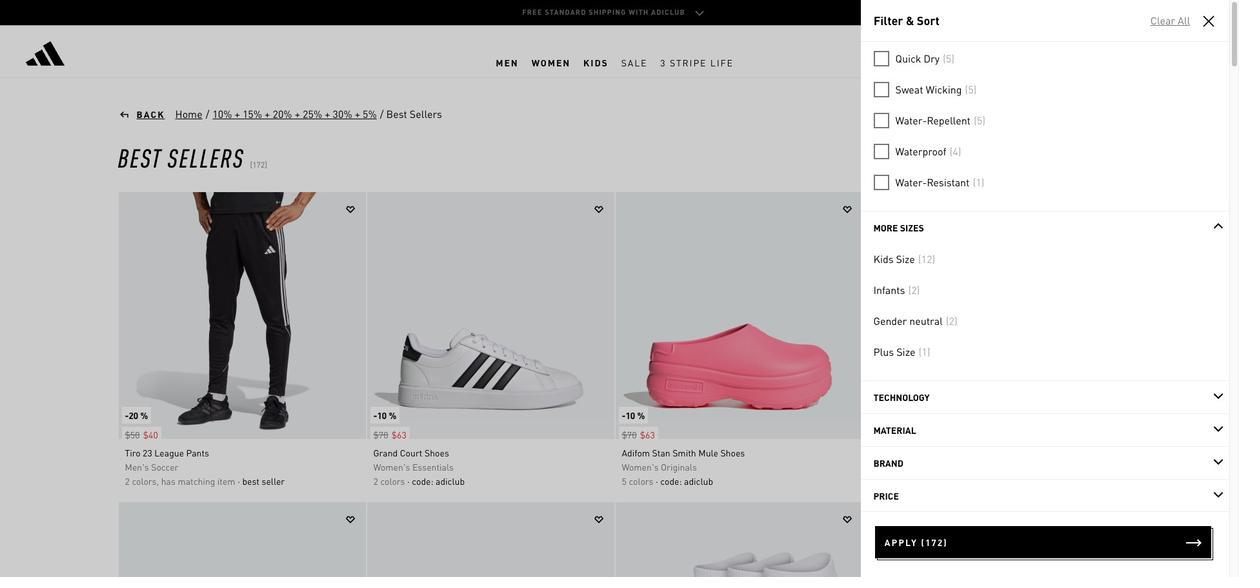 Task type: describe. For each thing, give the bounding box(es) containing it.
shipping
[[589, 8, 627, 17]]

size for kids size
[[897, 253, 916, 266]]

waterproof
[[896, 145, 947, 158]]

tiro for 1st men's soccer black tiro 23 league pants image from the left
[[125, 448, 141, 459]]

more
[[874, 222, 899, 234]]

infants (2)
[[874, 283, 920, 297]]

5%
[[363, 107, 377, 121]]

1 - from the left
[[125, 410, 129, 422]]

% for 1st men's soccer black tiro 23 league pants image from the left
[[140, 410, 148, 422]]

clear all link
[[1150, 14, 1191, 28]]

sizes
[[901, 222, 925, 234]]

1 + from the left
[[235, 107, 240, 121]]

pants for 1st men's soccer black tiro 23 league pants image from the left
[[186, 448, 209, 459]]

mule
[[699, 448, 719, 459]]

(5) for quick dry (5)
[[943, 52, 955, 65]]

neutral
[[910, 314, 943, 328]]

2 inside grand court shoes women's essentials 2 colors · code: adiclub
[[374, 476, 378, 488]]

women's inside grand court shoes women's essentials 2 colors · code: adiclub
[[374, 462, 410, 473]]

originals black crazy 8 shoes image
[[864, 503, 1112, 578]]

2 soccer from the left
[[897, 462, 924, 473]]

(1) for plus size (1)
[[919, 345, 931, 359]]

(4)
[[950, 145, 962, 158]]

has for 1st men's soccer black tiro 23 league pants image from the right
[[907, 476, 921, 488]]

main navigation element
[[294, 47, 936, 77]]

2 $50 $40 from the left
[[871, 429, 904, 441]]

30%
[[333, 107, 352, 121]]

standard
[[545, 8, 587, 17]]

23 for 1st men's soccer black tiro 23 league pants image from the left
[[143, 448, 152, 459]]

more sizes
[[874, 222, 925, 234]]

2 matching from the left
[[924, 476, 961, 488]]

2 tiro 23 league pants men's soccer 2 colors, has matching item · best seller from the left
[[871, 448, 1031, 488]]

[172]
[[250, 160, 267, 170]]

1 $50 $40 from the left
[[125, 429, 158, 441]]

plus size (1)
[[874, 345, 931, 359]]

seller for 1st men's soccer black tiro 23 league pants image from the right
[[1008, 476, 1031, 488]]

10% + 15% + 20% + 25% + 30% + 5% link
[[212, 107, 378, 122]]

women's inside adifom stan smith mule shoes women's originals 5 colors · code: adiclub
[[622, 462, 659, 473]]

tiro for 1st men's soccer black tiro 23 league pants image from the right
[[871, 448, 886, 459]]

has for 1st men's soccer black tiro 23 league pants image from the left
[[161, 476, 176, 488]]

4 + from the left
[[325, 107, 330, 121]]

adifom
[[622, 448, 650, 459]]

adiclub inside adifom stan smith mule shoes women's originals 5 colors · code: adiclub
[[685, 476, 714, 488]]

code: inside adifom stan smith mule shoes women's originals 5 colors · code: adiclub
[[661, 476, 682, 488]]

grand
[[374, 448, 398, 459]]

water- for repellent
[[896, 114, 927, 127]]

back button
[[118, 108, 165, 121]]

20 for 1st men's soccer black tiro 23 league pants image from the right
[[875, 410, 884, 422]]

clear
[[1151, 14, 1176, 27]]

repellent
[[927, 114, 971, 127]]

1 vertical spatial (2)
[[947, 314, 958, 328]]

size for plus size
[[897, 345, 916, 359]]

$70 $63 for grand
[[374, 429, 407, 441]]

stan
[[653, 448, 671, 459]]

colors inside grand court shoes women's essentials 2 colors · code: adiclub
[[381, 476, 405, 488]]

women's originals white superstar xlg shoes image
[[119, 503, 366, 578]]

pants for 1st men's soccer black tiro 23 league pants image from the right
[[932, 448, 955, 459]]

2 best from the left
[[988, 476, 1005, 488]]

-10 % for grand court shoes women's essentials 2 colors · code: adiclub
[[374, 410, 397, 422]]

best sellers [172]
[[118, 141, 267, 174]]

sellers for best sellers [172]
[[168, 141, 244, 174]]

(1) for water-resistant (1)
[[973, 176, 985, 189]]

kids size (12)
[[874, 253, 936, 266]]

20 for 1st men's soccer black tiro 23 league pants image from the left
[[129, 410, 138, 422]]

2 item from the left
[[963, 476, 981, 488]]

-20 % for 1st men's soccer black tiro 23 league pants image from the right
[[871, 410, 894, 422]]

3 + from the left
[[295, 107, 300, 121]]

plus
[[874, 345, 895, 359]]

15%
[[243, 107, 262, 121]]

sellers for best sellers
[[410, 107, 442, 121]]

shoes inside grand court shoes women's essentials 2 colors · code: adiclub
[[425, 448, 449, 459]]

4 - from the left
[[871, 410, 875, 422]]

10 for adifom stan smith mule shoes women's originals 5 colors · code: adiclub
[[626, 410, 636, 422]]

apply (172)
[[885, 537, 949, 549]]

resistant
[[927, 176, 970, 189]]

2 + from the left
[[265, 107, 270, 121]]

-20 % for 1st men's soccer black tiro 23 league pants image from the left
[[125, 410, 148, 422]]

women's originals white classic superlite no-show socks 6 pairs image
[[616, 503, 863, 578]]

1 men's from the left
[[125, 462, 149, 473]]

$40 for 1st men's soccer black tiro 23 league pants image from the left
[[143, 429, 158, 441]]

smith
[[673, 448, 697, 459]]

$50 for 1st men's soccer black tiro 23 league pants image from the left
[[125, 429, 140, 441]]

10%
[[213, 107, 232, 121]]

adiclub inside grand court shoes women's essentials 2 colors · code: adiclub
[[436, 476, 465, 488]]

$70 for adifom
[[622, 429, 637, 441]]

5
[[622, 476, 627, 488]]

originals
[[661, 462, 697, 473]]

$63 for grand
[[392, 429, 407, 441]]

gender
[[874, 314, 908, 328]]

free
[[523, 8, 543, 17]]

water-resistant (1)
[[896, 176, 985, 189]]

wicking
[[926, 83, 962, 96]]

technology
[[874, 392, 930, 404]]

2 colors, from the left
[[878, 476, 905, 488]]

20%
[[273, 107, 292, 121]]

4 · from the left
[[984, 476, 986, 488]]

2 men's soccer black tiro 23 league pants image from the left
[[864, 192, 1112, 440]]

1 item from the left
[[218, 476, 236, 488]]

1 matching from the left
[[178, 476, 215, 488]]

water- for resistant
[[896, 176, 927, 189]]

quick dry (5)
[[896, 52, 955, 65]]



Task type: locate. For each thing, give the bounding box(es) containing it.
home link
[[175, 107, 203, 122]]

1 men's soccer black tiro 23 league pants image from the left
[[119, 192, 366, 440]]

2 water- from the top
[[896, 176, 927, 189]]

· inside adifom stan smith mule shoes women's originals 5 colors · code: adiclub
[[656, 476, 659, 488]]

free standard shipping with adiclub
[[523, 8, 686, 17]]

-10 % up adifom
[[622, 410, 645, 422]]

sellers down the home link
[[168, 141, 244, 174]]

1 water- from the top
[[896, 114, 927, 127]]

best for best sellers
[[387, 107, 407, 121]]

men's soccer black tiro 23 league pants image
[[119, 192, 366, 440], [864, 192, 1112, 440]]

1 colors from the left
[[381, 476, 405, 488]]

0 horizontal spatial 23
[[143, 448, 152, 459]]

2 women's from the left
[[622, 462, 659, 473]]

with
[[629, 8, 649, 17]]

0 vertical spatial (2)
[[909, 283, 920, 297]]

item up originals black crazy 8 shoes image
[[963, 476, 981, 488]]

5 + from the left
[[355, 107, 360, 121]]

apply (172) button
[[875, 527, 1212, 559]]

1 horizontal spatial has
[[907, 476, 921, 488]]

%
[[140, 410, 148, 422], [389, 410, 397, 422], [638, 410, 645, 422], [886, 410, 894, 422]]

1 % from the left
[[140, 410, 148, 422]]

23
[[143, 448, 152, 459], [889, 448, 898, 459]]

+ right the "25%" on the top left
[[325, 107, 330, 121]]

code: down essentials
[[412, 476, 434, 488]]

essentials
[[413, 462, 454, 473]]

0 horizontal spatial code:
[[412, 476, 434, 488]]

size left (12)
[[897, 253, 916, 266]]

filter & sort
[[874, 13, 940, 28]]

1 $70 $63 from the left
[[374, 429, 407, 441]]

1 horizontal spatial soccer
[[897, 462, 924, 473]]

23 for 1st men's soccer black tiro 23 league pants image from the right
[[889, 448, 898, 459]]

1 code: from the left
[[412, 476, 434, 488]]

1 pants from the left
[[186, 448, 209, 459]]

1 horizontal spatial adiclub
[[685, 476, 714, 488]]

0 horizontal spatial colors,
[[132, 476, 159, 488]]

$50 for 1st men's soccer black tiro 23 league pants image from the right
[[871, 429, 886, 441]]

2 -20 % from the left
[[871, 410, 894, 422]]

infants
[[874, 283, 906, 297]]

0 vertical spatial (5)
[[943, 52, 955, 65]]

men's
[[125, 462, 149, 473], [871, 462, 895, 473]]

sort
[[917, 13, 940, 28]]

0 horizontal spatial 20
[[129, 410, 138, 422]]

item up women's originals white superstar xlg shoes image
[[218, 476, 236, 488]]

1 20 from the left
[[129, 410, 138, 422]]

0 horizontal spatial colors
[[381, 476, 405, 488]]

0 horizontal spatial (1)
[[919, 345, 931, 359]]

1 horizontal spatial $63
[[640, 429, 655, 441]]

women's running black ultraboost 20 running shoes image
[[367, 503, 614, 578]]

colors,
[[132, 476, 159, 488], [878, 476, 905, 488]]

0 horizontal spatial $70
[[374, 429, 389, 441]]

court
[[400, 448, 423, 459]]

(1) down neutral
[[919, 345, 931, 359]]

2 20 from the left
[[875, 410, 884, 422]]

adiclub
[[652, 8, 686, 17]]

adifom stan smith mule shoes women's originals 5 colors · code: adiclub
[[622, 448, 745, 488]]

0 horizontal spatial men's
[[125, 462, 149, 473]]

1 tiro from the left
[[125, 448, 141, 459]]

$70 up grand
[[374, 429, 389, 441]]

3 % from the left
[[638, 410, 645, 422]]

$63
[[392, 429, 407, 441], [640, 429, 655, 441]]

filter
[[874, 13, 904, 28]]

1 horizontal spatial shoes
[[721, 448, 745, 459]]

1 best from the left
[[242, 476, 260, 488]]

1 horizontal spatial $50
[[871, 429, 886, 441]]

(2) right neutral
[[947, 314, 958, 328]]

1 horizontal spatial -20 %
[[871, 410, 894, 422]]

seller for 1st men's soccer black tiro 23 league pants image from the left
[[262, 476, 285, 488]]

water- down waterproof
[[896, 176, 927, 189]]

quick
[[896, 52, 922, 65]]

· inside grand court shoes women's essentials 2 colors · code: adiclub
[[408, 476, 410, 488]]

1 horizontal spatial seller
[[1008, 476, 1031, 488]]

gender neutral (2)
[[874, 314, 958, 328]]

-10 % up grand
[[374, 410, 397, 422]]

(1)
[[973, 176, 985, 189], [919, 345, 931, 359]]

1 horizontal spatial (2)
[[947, 314, 958, 328]]

10
[[377, 410, 387, 422], [626, 410, 636, 422]]

2 colors from the left
[[629, 476, 654, 488]]

0 horizontal spatial men's soccer black tiro 23 league pants image
[[119, 192, 366, 440]]

0 horizontal spatial -10 %
[[374, 410, 397, 422]]

size right plus
[[897, 345, 916, 359]]

colors inside adifom stan smith mule shoes women's originals 5 colors · code: adiclub
[[629, 476, 654, 488]]

(2) right infants
[[909, 283, 920, 297]]

1 horizontal spatial 10
[[626, 410, 636, 422]]

item
[[218, 476, 236, 488], [963, 476, 981, 488]]

0 vertical spatial sellers
[[410, 107, 442, 121]]

(12)
[[919, 253, 936, 266]]

0 horizontal spatial shoes
[[425, 448, 449, 459]]

best for best sellers [172]
[[118, 141, 162, 174]]

10 for grand court shoes women's essentials 2 colors · code: adiclub
[[377, 410, 387, 422]]

sweat wicking (5)
[[896, 83, 977, 96]]

1 horizontal spatial $40
[[889, 429, 904, 441]]

1 adiclub from the left
[[436, 476, 465, 488]]

2 $40 from the left
[[889, 429, 904, 441]]

2 23 from the left
[[889, 448, 898, 459]]

shoes inside adifom stan smith mule shoes women's originals 5 colors · code: adiclub
[[721, 448, 745, 459]]

1 2 from the left
[[125, 476, 130, 488]]

women's originals pink adifom stan smith mule shoes image
[[616, 192, 863, 440]]

0 horizontal spatial matching
[[178, 476, 215, 488]]

% for the women's originals pink adifom stan smith mule shoes image
[[638, 410, 645, 422]]

2 - from the left
[[374, 410, 377, 422]]

dry
[[924, 52, 940, 65]]

1 tiro 23 league pants men's soccer 2 colors, has matching item · best seller from the left
[[125, 448, 285, 488]]

&
[[906, 13, 915, 28]]

0 horizontal spatial $50
[[125, 429, 140, 441]]

2 vertical spatial (5)
[[974, 114, 986, 127]]

best up women's originals white superstar xlg shoes image
[[242, 476, 260, 488]]

$70 for grand
[[374, 429, 389, 441]]

2 $63 from the left
[[640, 429, 655, 441]]

1 horizontal spatial tiro
[[871, 448, 886, 459]]

brand
[[874, 458, 904, 469]]

+
[[235, 107, 240, 121], [265, 107, 270, 121], [295, 107, 300, 121], [325, 107, 330, 121], [355, 107, 360, 121]]

-10 %
[[374, 410, 397, 422], [622, 410, 645, 422]]

0 horizontal spatial best
[[242, 476, 260, 488]]

0 horizontal spatial $70 $63
[[374, 429, 407, 441]]

-20 %
[[125, 410, 148, 422], [871, 410, 894, 422]]

1 horizontal spatial code:
[[661, 476, 682, 488]]

best down back button
[[118, 141, 162, 174]]

1 has from the left
[[161, 476, 176, 488]]

2 code: from the left
[[661, 476, 682, 488]]

2 pants from the left
[[932, 448, 955, 459]]

2 men's from the left
[[871, 462, 895, 473]]

2 seller from the left
[[1008, 476, 1031, 488]]

kids
[[874, 253, 894, 266]]

1 horizontal spatial colors
[[629, 476, 654, 488]]

1 $70 from the left
[[374, 429, 389, 441]]

10 up grand
[[377, 410, 387, 422]]

water-repellent (5)
[[896, 114, 986, 127]]

code: down originals
[[661, 476, 682, 488]]

best up originals black crazy 8 shoes image
[[988, 476, 1005, 488]]

1 horizontal spatial men's
[[871, 462, 895, 473]]

0 horizontal spatial soccer
[[151, 462, 179, 473]]

grand court shoes women's essentials 2 colors · code: adiclub
[[374, 448, 465, 488]]

0 horizontal spatial 2
[[125, 476, 130, 488]]

1 vertical spatial (1)
[[919, 345, 931, 359]]

(5) right repellent
[[974, 114, 986, 127]]

2 $50 from the left
[[871, 429, 886, 441]]

1 horizontal spatial 20
[[875, 410, 884, 422]]

20
[[129, 410, 138, 422], [875, 410, 884, 422]]

best right "5%"
[[387, 107, 407, 121]]

0 horizontal spatial -20 %
[[125, 410, 148, 422]]

1 horizontal spatial best
[[988, 476, 1005, 488]]

+ right 10%
[[235, 107, 240, 121]]

1 10 from the left
[[377, 410, 387, 422]]

2 adiclub from the left
[[685, 476, 714, 488]]

$63 up court
[[392, 429, 407, 441]]

3 - from the left
[[622, 410, 626, 422]]

water- down sweat
[[896, 114, 927, 127]]

(5) right wicking
[[966, 83, 977, 96]]

1 vertical spatial water-
[[896, 176, 927, 189]]

(5) for water-repellent (5)
[[974, 114, 986, 127]]

size
[[897, 253, 916, 266], [897, 345, 916, 359]]

has
[[161, 476, 176, 488], [907, 476, 921, 488]]

material
[[874, 425, 917, 437]]

3 2 from the left
[[871, 476, 876, 488]]

0 horizontal spatial (2)
[[909, 283, 920, 297]]

2 horizontal spatial 2
[[871, 476, 876, 488]]

$40 for 1st men's soccer black tiro 23 league pants image from the right
[[889, 429, 904, 441]]

+ left "5%"
[[355, 107, 360, 121]]

pants
[[186, 448, 209, 459], [932, 448, 955, 459]]

0 horizontal spatial tiro
[[125, 448, 141, 459]]

2 -10 % from the left
[[622, 410, 645, 422]]

25%
[[303, 107, 322, 121]]

clear all
[[1151, 14, 1191, 27]]

$70 $63
[[374, 429, 407, 441], [622, 429, 655, 441]]

code:
[[412, 476, 434, 488], [661, 476, 682, 488]]

1 horizontal spatial men's soccer black tiro 23 league pants image
[[864, 192, 1112, 440]]

0 horizontal spatial $50 $40
[[125, 429, 158, 441]]

$70 up adifom
[[622, 429, 637, 441]]

1 shoes from the left
[[425, 448, 449, 459]]

1 horizontal spatial best
[[387, 107, 407, 121]]

code: inside grand court shoes women's essentials 2 colors · code: adiclub
[[412, 476, 434, 488]]

10% + 15% + 20% + 25% + 30% + 5%
[[213, 107, 377, 121]]

1 horizontal spatial $70
[[622, 429, 637, 441]]

1 horizontal spatial $50 $40
[[871, 429, 904, 441]]

best
[[242, 476, 260, 488], [988, 476, 1005, 488]]

1 women's from the left
[[374, 462, 410, 473]]

$63 for adifom
[[640, 429, 655, 441]]

1 vertical spatial (5)
[[966, 83, 977, 96]]

1 horizontal spatial -10 %
[[622, 410, 645, 422]]

1 23 from the left
[[143, 448, 152, 459]]

(5) for sweat wicking (5)
[[966, 83, 977, 96]]

(1) right resistant
[[973, 176, 985, 189]]

$63 up adifom
[[640, 429, 655, 441]]

4 % from the left
[[886, 410, 894, 422]]

0 horizontal spatial league
[[155, 448, 184, 459]]

$40
[[143, 429, 158, 441], [889, 429, 904, 441]]

1 horizontal spatial women's
[[622, 462, 659, 473]]

adiclub down essentials
[[436, 476, 465, 488]]

0 horizontal spatial women's
[[374, 462, 410, 473]]

0 horizontal spatial pants
[[186, 448, 209, 459]]

0 horizontal spatial 10
[[377, 410, 387, 422]]

2 10 from the left
[[626, 410, 636, 422]]

1 -20 % from the left
[[125, 410, 148, 422]]

0 vertical spatial best
[[387, 107, 407, 121]]

sellers right "5%"
[[410, 107, 442, 121]]

tiro
[[125, 448, 141, 459], [871, 448, 886, 459]]

2 % from the left
[[389, 410, 397, 422]]

home
[[175, 107, 203, 121]]

all
[[1178, 14, 1191, 27]]

$70 $63 up grand
[[374, 429, 407, 441]]

·
[[238, 476, 240, 488], [408, 476, 410, 488], [656, 476, 659, 488], [984, 476, 986, 488]]

· down court
[[408, 476, 410, 488]]

insulated
[[896, 21, 939, 34]]

price
[[874, 491, 899, 502]]

sweat
[[896, 83, 924, 96]]

0 vertical spatial size
[[897, 253, 916, 266]]

1 horizontal spatial 23
[[889, 448, 898, 459]]

back
[[137, 108, 165, 120]]

· up women's originals white superstar xlg shoes image
[[238, 476, 240, 488]]

shoes
[[425, 448, 449, 459], [721, 448, 745, 459]]

adiclub
[[436, 476, 465, 488], [685, 476, 714, 488]]

1 horizontal spatial item
[[963, 476, 981, 488]]

waterproof (4)
[[896, 145, 962, 158]]

0 horizontal spatial has
[[161, 476, 176, 488]]

2
[[125, 476, 130, 488], [374, 476, 378, 488], [871, 476, 876, 488]]

women's down grand
[[374, 462, 410, 473]]

0 horizontal spatial item
[[218, 476, 236, 488]]

$70 $63 for adifom
[[622, 429, 655, 441]]

colors down grand
[[381, 476, 405, 488]]

1 · from the left
[[238, 476, 240, 488]]

colors right the 5
[[629, 476, 654, 488]]

$70 $63 up adifom
[[622, 429, 655, 441]]

1 -10 % from the left
[[374, 410, 397, 422]]

0 horizontal spatial $63
[[392, 429, 407, 441]]

1 horizontal spatial (1)
[[973, 176, 985, 189]]

2 2 from the left
[[374, 476, 378, 488]]

0 vertical spatial water-
[[896, 114, 927, 127]]

0 horizontal spatial seller
[[262, 476, 285, 488]]

1 colors, from the left
[[132, 476, 159, 488]]

adiclub down originals
[[685, 476, 714, 488]]

1 horizontal spatial $70 $63
[[622, 429, 655, 441]]

1 $50 from the left
[[125, 429, 140, 441]]

· down stan
[[656, 476, 659, 488]]

2 · from the left
[[408, 476, 410, 488]]

seller
[[262, 476, 285, 488], [1008, 476, 1031, 488]]

1 $40 from the left
[[143, 429, 158, 441]]

0 horizontal spatial adiclub
[[436, 476, 465, 488]]

colors
[[381, 476, 405, 488], [629, 476, 654, 488]]

1 soccer from the left
[[151, 462, 179, 473]]

best sellers
[[387, 107, 442, 121]]

+ right 20%
[[295, 107, 300, 121]]

10 up adifom
[[626, 410, 636, 422]]

1 horizontal spatial pants
[[932, 448, 955, 459]]

3 · from the left
[[656, 476, 659, 488]]

shoes up essentials
[[425, 448, 449, 459]]

1 horizontal spatial colors,
[[878, 476, 905, 488]]

women's essentials white grand court shoes image
[[367, 192, 614, 440]]

2 league from the left
[[900, 448, 930, 459]]

2 tiro from the left
[[871, 448, 886, 459]]

0 horizontal spatial best
[[118, 141, 162, 174]]

matching
[[178, 476, 215, 488], [924, 476, 961, 488]]

2 shoes from the left
[[721, 448, 745, 459]]

-10 % for adifom stan smith mule shoes women's originals 5 colors · code: adiclub
[[622, 410, 645, 422]]

sellers
[[410, 107, 442, 121], [168, 141, 244, 174]]

1 vertical spatial size
[[897, 345, 916, 359]]

% for 1st men's soccer black tiro 23 league pants image from the right
[[886, 410, 894, 422]]

(2)
[[909, 283, 920, 297], [947, 314, 958, 328]]

0 horizontal spatial tiro 23 league pants men's soccer 2 colors, has matching item · best seller
[[125, 448, 285, 488]]

1 horizontal spatial tiro 23 league pants men's soccer 2 colors, has matching item · best seller
[[871, 448, 1031, 488]]

best
[[387, 107, 407, 121], [118, 141, 162, 174]]

· up originals black crazy 8 shoes image
[[984, 476, 986, 488]]

0 horizontal spatial $40
[[143, 429, 158, 441]]

1 horizontal spatial 2
[[374, 476, 378, 488]]

1 horizontal spatial sellers
[[410, 107, 442, 121]]

1 $63 from the left
[[392, 429, 407, 441]]

shoes right mule
[[721, 448, 745, 459]]

(5) right dry
[[943, 52, 955, 65]]

water-
[[896, 114, 927, 127], [896, 176, 927, 189]]

1 horizontal spatial matching
[[924, 476, 961, 488]]

2 $70 from the left
[[622, 429, 637, 441]]

1 vertical spatial best
[[118, 141, 162, 174]]

women's
[[374, 462, 410, 473], [622, 462, 659, 473]]

$70
[[374, 429, 389, 441], [622, 429, 637, 441]]

1 seller from the left
[[262, 476, 285, 488]]

2 $70 $63 from the left
[[622, 429, 655, 441]]

insulated link
[[861, 12, 1230, 43]]

% for women's essentials white grand court shoes image
[[389, 410, 397, 422]]

+ left 20%
[[265, 107, 270, 121]]

1 league from the left
[[155, 448, 184, 459]]

women's down adifom
[[622, 462, 659, 473]]

1 horizontal spatial league
[[900, 448, 930, 459]]

soccer
[[151, 462, 179, 473], [897, 462, 924, 473]]

0 vertical spatial (1)
[[973, 176, 985, 189]]

0 horizontal spatial sellers
[[168, 141, 244, 174]]

1 vertical spatial sellers
[[168, 141, 244, 174]]

2 has from the left
[[907, 476, 921, 488]]

league
[[155, 448, 184, 459], [900, 448, 930, 459]]



Task type: vqa. For each thing, say whether or not it's contained in the screenshot.


